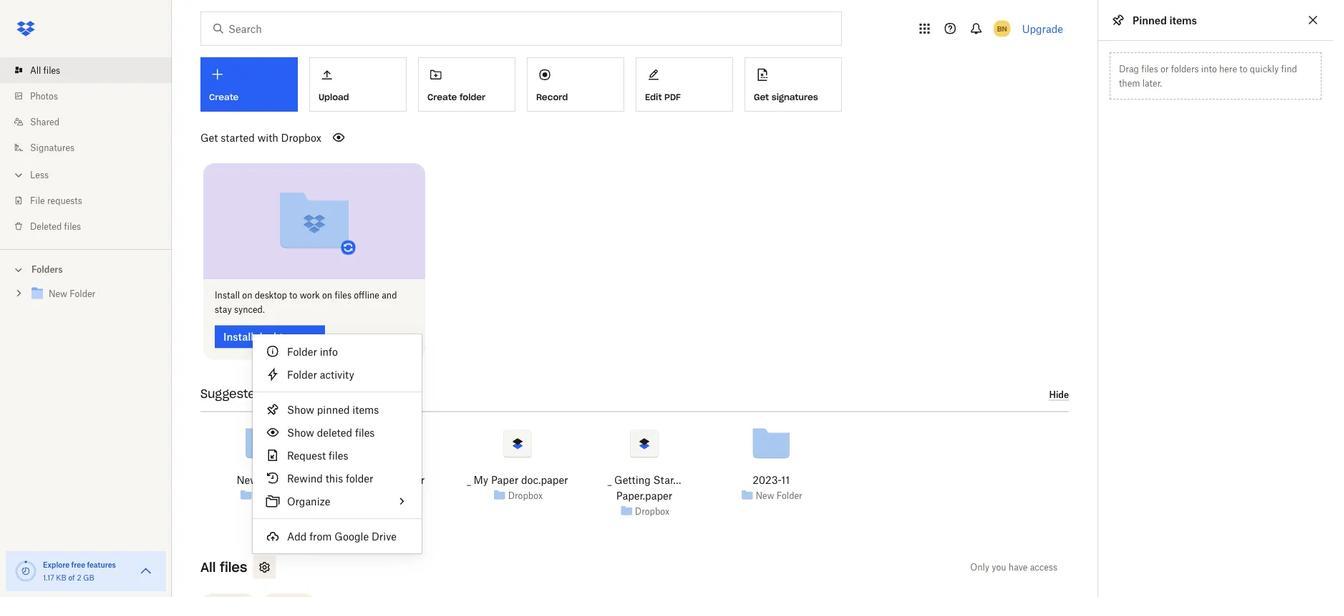 Task type: locate. For each thing, give the bounding box(es) containing it.
on up synced.
[[242, 290, 252, 301]]

dropbox for _ getting star… paper.paper
[[635, 506, 670, 517]]

new folder for rightmost the new folder link
[[756, 490, 803, 501]]

folder settings image
[[256, 559, 273, 576]]

1 horizontal spatial folder
[[460, 92, 486, 103]]

1 show from the top
[[287, 404, 314, 416]]

all files left folder settings image at the left of the page
[[201, 560, 247, 576]]

0 vertical spatial new folder
[[237, 474, 291, 486]]

less image
[[11, 168, 26, 182]]

1 horizontal spatial new
[[756, 490, 775, 501]]

_ for _ getting star… paper.paper
[[608, 474, 612, 486]]

all files list item
[[0, 57, 172, 83]]

_ inside _ getting star… paper.paper
[[608, 474, 612, 486]]

files
[[43, 65, 60, 76], [64, 221, 81, 232], [335, 290, 352, 301], [355, 427, 375, 439], [329, 450, 348, 462], [220, 560, 247, 576]]

all inside list item
[[30, 65, 41, 76]]

and
[[382, 290, 397, 301]]

all files up photos
[[30, 65, 60, 76]]

folder right create
[[460, 92, 486, 103]]

file requests link
[[11, 188, 172, 213]]

desktop
[[255, 290, 287, 301]]

dropbox link
[[255, 489, 289, 503], [382, 489, 416, 503], [508, 489, 543, 503], [635, 504, 670, 519]]

0 horizontal spatial folder
[[346, 472, 373, 485]]

new down the 2023-
[[756, 490, 775, 501]]

get
[[754, 92, 769, 103], [201, 131, 218, 144]]

file requests
[[30, 195, 82, 206]]

show
[[287, 404, 314, 416], [287, 427, 314, 439]]

folder down 11
[[777, 490, 803, 501]]

0 horizontal spatial from
[[267, 387, 296, 402]]

files up photos
[[43, 65, 60, 76]]

organize menu item
[[253, 490, 422, 513]]

deleted
[[317, 427, 353, 439]]

all files
[[30, 65, 60, 76], [201, 560, 247, 576]]

1 horizontal spatial from
[[310, 530, 332, 543]]

dropbox link down paper.paper
[[635, 504, 670, 519]]

you
[[992, 562, 1007, 573]]

from for your
[[267, 387, 296, 402]]

folder right "this"
[[346, 472, 373, 485]]

0 horizontal spatial all files
[[30, 65, 60, 76]]

dropbox right with on the left of the page
[[281, 131, 322, 144]]

1 horizontal spatial all files
[[201, 560, 247, 576]]

edit pdf
[[645, 92, 681, 103]]

from right add
[[310, 530, 332, 543]]

pinned items
[[1133, 14, 1198, 26]]

dropbox link down rewind
[[255, 489, 289, 503]]

only you have access
[[971, 562, 1058, 573]]

activity down "folder info" menu item
[[320, 369, 354, 381]]

from inside add from google drive menu item
[[310, 530, 332, 543]]

your
[[299, 387, 326, 402]]

1 horizontal spatial items
[[1170, 14, 1198, 26]]

star…
[[654, 474, 681, 486]]

on
[[242, 290, 252, 301], [322, 290, 332, 301]]

from left your
[[267, 387, 296, 402]]

new folder link down 11
[[756, 489, 803, 503]]

0 horizontal spatial all
[[30, 65, 41, 76]]

dropbox link for new folder
[[255, 489, 289, 503]]

activity
[[320, 369, 354, 381], [330, 387, 374, 402]]

files inside install on desktop to work on files offline and stay synced.
[[335, 290, 352, 301]]

on right work
[[322, 290, 332, 301]]

files up the rewind this folder menu item
[[329, 450, 348, 462]]

0 vertical spatial new
[[237, 474, 259, 486]]

dropbox link down _ my paper doc.paper 'link'
[[508, 489, 543, 503]]

all left folder settings image at the left of the page
[[201, 560, 216, 576]]

1 horizontal spatial on
[[322, 290, 332, 301]]

record button
[[527, 57, 625, 112]]

new folder down request
[[237, 474, 291, 486]]

untitled.paper
[[357, 474, 425, 486]]

0 vertical spatial activity
[[320, 369, 354, 381]]

new folder link
[[237, 472, 291, 488], [756, 489, 803, 503]]

get inside button
[[754, 92, 769, 103]]

list
[[0, 49, 172, 249]]

get left the signatures
[[754, 92, 769, 103]]

0 vertical spatial items
[[1170, 14, 1198, 26]]

folder info menu item
[[253, 340, 422, 363]]

0 vertical spatial get
[[754, 92, 769, 103]]

_ getting star… paper.paper link
[[593, 472, 697, 504]]

with
[[258, 131, 279, 144]]

folder left info
[[287, 346, 317, 358]]

1 horizontal spatial new folder
[[756, 490, 803, 501]]

request files
[[287, 450, 348, 462]]

1 vertical spatial new folder link
[[756, 489, 803, 503]]

0 horizontal spatial get
[[201, 131, 218, 144]]

new
[[237, 474, 259, 486], [756, 490, 775, 501]]

gb
[[83, 573, 94, 582]]

1 vertical spatial new
[[756, 490, 775, 501]]

1 horizontal spatial _
[[608, 474, 612, 486]]

deleted files link
[[11, 213, 172, 239]]

1 vertical spatial items
[[353, 404, 379, 416]]

0 horizontal spatial items
[[353, 404, 379, 416]]

folders
[[32, 264, 63, 275]]

0 vertical spatial all
[[30, 65, 41, 76]]

1 vertical spatial show
[[287, 427, 314, 439]]

files right "deleted"
[[64, 221, 81, 232]]

show pinned items menu item
[[253, 398, 422, 421]]

0 vertical spatial all files
[[30, 65, 60, 76]]

install on desktop to work on files offline and stay synced.
[[215, 290, 397, 315]]

new folder link down request
[[237, 472, 291, 488]]

_ left getting
[[608, 474, 612, 486]]

0 vertical spatial from
[[267, 387, 296, 402]]

0 vertical spatial show
[[287, 404, 314, 416]]

1 vertical spatial folder
[[346, 472, 373, 485]]

1 vertical spatial all files
[[201, 560, 247, 576]]

dropbox down paper.paper
[[635, 506, 670, 517]]

show deleted files
[[287, 427, 375, 439]]

0 horizontal spatial on
[[242, 290, 252, 301]]

0 horizontal spatial new
[[237, 474, 259, 486]]

all up photos
[[30, 65, 41, 76]]

drive
[[372, 530, 397, 543]]

0 horizontal spatial _
[[467, 474, 471, 486]]

show down your
[[287, 404, 314, 416]]

folder activity menu item
[[253, 363, 422, 386]]

new for left the new folder link
[[237, 474, 259, 486]]

get started with dropbox
[[201, 131, 322, 144]]

dropbox down rewind
[[255, 490, 289, 501]]

folder
[[460, 92, 486, 103], [346, 472, 373, 485]]

new left rewind
[[237, 474, 259, 486]]

activity up pinned
[[330, 387, 374, 402]]

1 _ from the left
[[467, 474, 471, 486]]

1 horizontal spatial get
[[754, 92, 769, 103]]

close right sidebar image
[[1305, 11, 1322, 29]]

0 horizontal spatial new folder
[[237, 474, 291, 486]]

new folder down 11
[[756, 490, 803, 501]]

shared
[[30, 116, 59, 127]]

dropbox down untitled.paper link
[[382, 490, 416, 501]]

_
[[467, 474, 471, 486], [608, 474, 612, 486]]

folder
[[287, 346, 317, 358], [287, 369, 317, 381], [261, 474, 291, 486], [777, 490, 803, 501]]

folders button
[[0, 259, 172, 280]]

_ inside _ my paper doc.paper 'link'
[[467, 474, 471, 486]]

rewind
[[287, 472, 323, 485]]

new for rightmost the new folder link
[[756, 490, 775, 501]]

untitled.paper link
[[357, 472, 425, 488]]

1 vertical spatial from
[[310, 530, 332, 543]]

folder up organize
[[261, 474, 291, 486]]

0 vertical spatial new folder link
[[237, 472, 291, 488]]

files inside menu item
[[355, 427, 375, 439]]

get left started
[[201, 131, 218, 144]]

files right deleted
[[355, 427, 375, 439]]

2 show from the top
[[287, 427, 314, 439]]

2 _ from the left
[[608, 474, 612, 486]]

less
[[30, 169, 49, 180]]

items
[[1170, 14, 1198, 26], [353, 404, 379, 416]]

files left offline
[[335, 290, 352, 301]]

show up request
[[287, 427, 314, 439]]

1 vertical spatial new folder
[[756, 490, 803, 501]]

create folder button
[[418, 57, 516, 112]]

_ left my
[[467, 474, 471, 486]]

1 vertical spatial get
[[201, 131, 218, 144]]

list containing all files
[[0, 49, 172, 249]]

files inside menu item
[[329, 450, 348, 462]]

record
[[537, 92, 568, 103]]

dropbox
[[281, 131, 322, 144], [255, 490, 289, 501], [382, 490, 416, 501], [508, 490, 543, 501], [635, 506, 670, 517]]

install
[[215, 290, 240, 301]]

dropbox down _ my paper doc.paper 'link'
[[508, 490, 543, 501]]

1 vertical spatial all
[[201, 560, 216, 576]]

show for show deleted files
[[287, 427, 314, 439]]

add from google drive
[[287, 530, 397, 543]]

all
[[30, 65, 41, 76], [201, 560, 216, 576]]

get for get signatures
[[754, 92, 769, 103]]

0 vertical spatial folder
[[460, 92, 486, 103]]

_ my paper doc.paper
[[467, 474, 568, 486]]



Task type: describe. For each thing, give the bounding box(es) containing it.
deleted
[[30, 221, 62, 232]]

to
[[289, 290, 298, 301]]

paper
[[491, 474, 519, 486]]

my
[[474, 474, 489, 486]]

show for show pinned items
[[287, 404, 314, 416]]

synced.
[[234, 304, 265, 315]]

upgrade link
[[1023, 23, 1064, 35]]

2023-11
[[753, 474, 790, 486]]

create folder
[[428, 92, 486, 103]]

dropbox image
[[11, 14, 40, 43]]

rewind this folder menu item
[[253, 467, 422, 490]]

get signatures button
[[745, 57, 842, 112]]

signatures
[[772, 92, 819, 103]]

1 on from the left
[[242, 290, 252, 301]]

_ my paper doc.paper link
[[467, 472, 568, 488]]

folder up your
[[287, 369, 317, 381]]

folder activity
[[287, 369, 354, 381]]

_ getting star… paper.paper
[[608, 474, 681, 502]]

deleted files
[[30, 221, 81, 232]]

files left folder settings image at the left of the page
[[220, 560, 247, 576]]

1 horizontal spatial all
[[201, 560, 216, 576]]

show pinned items
[[287, 404, 379, 416]]

signatures
[[30, 142, 75, 153]]

pinned
[[317, 404, 350, 416]]

explore
[[43, 561, 70, 570]]

doc.paper
[[521, 474, 568, 486]]

dropbox for _ my paper doc.paper
[[508, 490, 543, 501]]

dropbox link for _ my paper doc.paper
[[508, 489, 543, 503]]

offline
[[354, 290, 380, 301]]

file
[[30, 195, 45, 206]]

suggested
[[201, 387, 264, 402]]

upgrade
[[1023, 23, 1064, 35]]

of
[[68, 573, 75, 582]]

show deleted files menu item
[[253, 421, 422, 444]]

add
[[287, 530, 307, 543]]

suggested from your activity
[[201, 387, 374, 402]]

kb
[[56, 573, 66, 582]]

1.17
[[43, 573, 54, 582]]

shared link
[[11, 109, 172, 135]]

request files menu item
[[253, 444, 422, 467]]

dropbox link down untitled.paper link
[[382, 489, 416, 503]]

getting
[[615, 474, 651, 486]]

add from google drive menu item
[[253, 525, 422, 548]]

all files inside list item
[[30, 65, 60, 76]]

access
[[1031, 562, 1058, 573]]

quota usage element
[[14, 560, 37, 583]]

0 horizontal spatial new folder link
[[237, 472, 291, 488]]

2023-11 link
[[753, 472, 790, 488]]

edit pdf button
[[636, 57, 734, 112]]

have
[[1009, 562, 1028, 573]]

work
[[300, 290, 320, 301]]

photos link
[[11, 83, 172, 109]]

only
[[971, 562, 990, 573]]

organize
[[287, 495, 331, 508]]

google
[[335, 530, 369, 543]]

folder inside button
[[460, 92, 486, 103]]

1 horizontal spatial new folder link
[[756, 489, 803, 503]]

dropbox link for _ getting star… paper.paper
[[635, 504, 670, 519]]

rewind this folder
[[287, 472, 373, 485]]

get signatures
[[754, 92, 819, 103]]

started
[[221, 131, 255, 144]]

11
[[782, 474, 790, 486]]

1 vertical spatial activity
[[330, 387, 374, 402]]

features
[[87, 561, 116, 570]]

2023-
[[753, 474, 782, 486]]

pinned
[[1133, 14, 1168, 26]]

untitled.paper dropbox
[[357, 474, 425, 501]]

signatures link
[[11, 135, 172, 160]]

folder inside menu item
[[346, 472, 373, 485]]

request
[[287, 450, 326, 462]]

explore free features 1.17 kb of 2 gb
[[43, 561, 116, 582]]

dropbox inside untitled.paper dropbox
[[382, 490, 416, 501]]

files inside list item
[[43, 65, 60, 76]]

activity inside menu item
[[320, 369, 354, 381]]

stay
[[215, 304, 232, 315]]

items inside menu item
[[353, 404, 379, 416]]

new folder for left the new folder link
[[237, 474, 291, 486]]

from for google
[[310, 530, 332, 543]]

info
[[320, 346, 338, 358]]

folder info
[[287, 346, 338, 358]]

2
[[77, 573, 81, 582]]

2 on from the left
[[322, 290, 332, 301]]

get for get started with dropbox
[[201, 131, 218, 144]]

this
[[326, 472, 343, 485]]

_ for _ my paper doc.paper
[[467, 474, 471, 486]]

create
[[428, 92, 457, 103]]

all files link
[[11, 57, 172, 83]]

pdf
[[665, 92, 681, 103]]

requests
[[47, 195, 82, 206]]

free
[[71, 561, 85, 570]]

paper.paper
[[617, 490, 673, 502]]

edit
[[645, 92, 662, 103]]

dropbox for new folder
[[255, 490, 289, 501]]

photos
[[30, 91, 58, 101]]



Task type: vqa. For each thing, say whether or not it's contained in the screenshot.
files within menu item
yes



